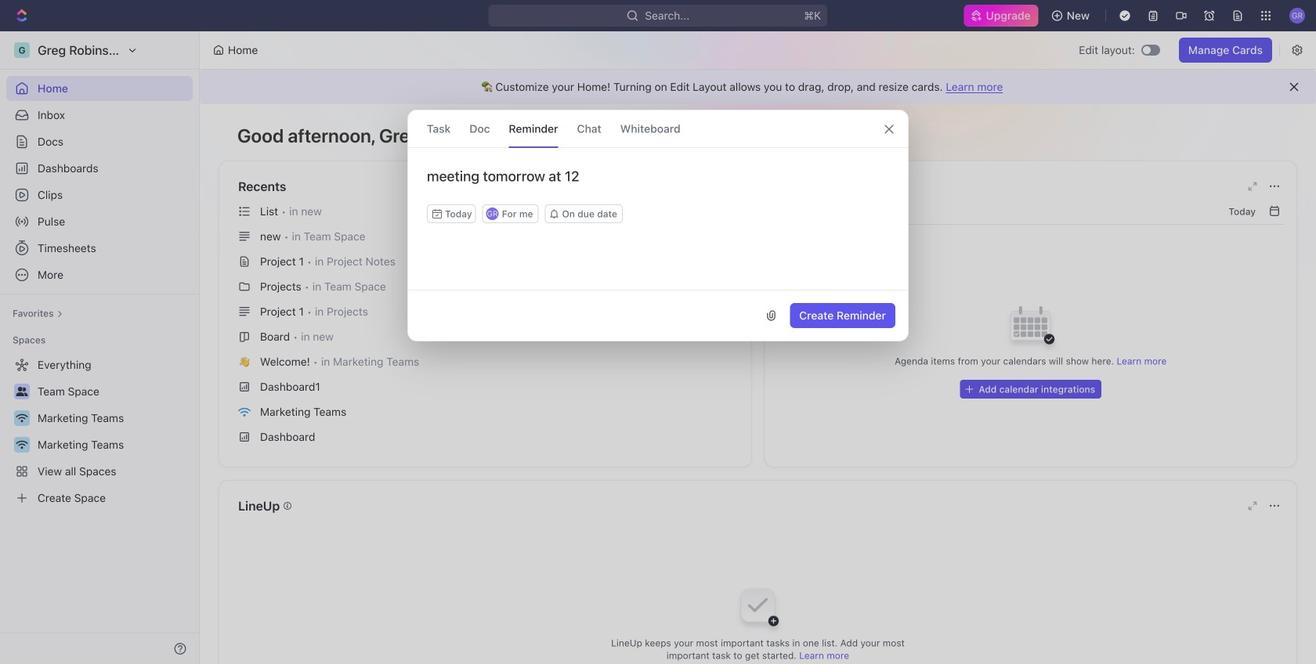 Task type: vqa. For each thing, say whether or not it's contained in the screenshot.
second NOV 21 from right
no



Task type: locate. For each thing, give the bounding box(es) containing it.
wifi image
[[238, 407, 251, 417]]

dialog
[[407, 110, 909, 342]]

Reminder na﻿me or type '/' for commands text field
[[408, 167, 908, 204]]

sidebar navigation
[[0, 31, 200, 664]]

tree
[[6, 353, 193, 511]]

alert
[[200, 70, 1316, 104]]



Task type: describe. For each thing, give the bounding box(es) containing it.
tree inside sidebar navigation
[[6, 353, 193, 511]]



